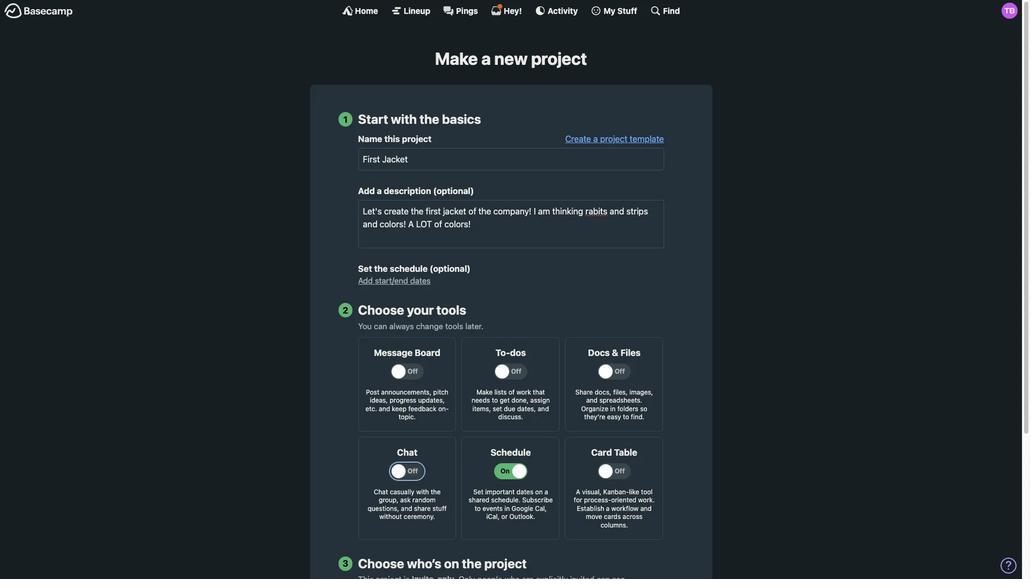 Task type: vqa. For each thing, say whether or not it's contained in the screenshot.
basics
yes



Task type: describe. For each thing, give the bounding box(es) containing it.
choose your tools
[[358, 303, 466, 318]]

the right who's
[[462, 556, 482, 571]]

docs,
[[595, 388, 611, 396]]

my stuff button
[[591, 5, 637, 16]]

a inside set important dates on a shared schedule. subscribe to events in google cal, ical, or outlook.
[[545, 488, 548, 496]]

project left template
[[600, 134, 628, 144]]

ceremony.
[[404, 513, 435, 521]]

and inside "a visual, kanban-like tool for process-oriented work. establish a workflow and move cards across columns."
[[641, 505, 652, 513]]

make for make lists of work that needs to get done, assign items, set due dates, and discuss.
[[477, 388, 493, 396]]

assign
[[530, 397, 550, 405]]

feedback
[[408, 405, 437, 413]]

choose who's on the project
[[358, 556, 527, 571]]

schedule.
[[491, 497, 521, 505]]

Add a description (optional) text field
[[358, 200, 664, 249]]

to-
[[496, 348, 510, 358]]

name this project
[[358, 134, 432, 144]]

or
[[501, 513, 508, 521]]

folders
[[617, 405, 638, 413]]

establish
[[577, 505, 604, 513]]

a for make
[[481, 48, 491, 69]]

template
[[630, 134, 664, 144]]

your
[[407, 303, 434, 318]]

in inside set important dates on a shared schedule. subscribe to events in google cal, ical, or outlook.
[[505, 505, 510, 513]]

announcements,
[[381, 388, 432, 396]]

set important dates on a shared schedule. subscribe to events in google cal, ical, or outlook.
[[469, 488, 553, 521]]

always
[[389, 321, 414, 331]]

share docs, files, images, and spreadsheets. organize in folders so they're easy to find.
[[576, 388, 653, 421]]

change
[[416, 321, 443, 331]]

table
[[614, 447, 637, 458]]

a for create
[[593, 134, 598, 144]]

1 add from the top
[[358, 186, 375, 196]]

workflow
[[612, 505, 639, 513]]

done,
[[512, 397, 529, 405]]

create a project template link
[[565, 134, 664, 144]]

Name this project text field
[[358, 148, 664, 171]]

activity
[[548, 6, 578, 15]]

the left basics
[[420, 112, 439, 127]]

start/end
[[375, 276, 408, 286]]

progress
[[390, 397, 416, 405]]

stuff
[[618, 6, 637, 15]]

dates inside set important dates on a shared schedule. subscribe to events in google cal, ical, or outlook.
[[517, 488, 533, 496]]

project down activity link
[[531, 48, 587, 69]]

start with the basics
[[358, 112, 481, 127]]

post announcements, pitch ideas, progress updates, etc. and keep feedback on- topic.
[[366, 388, 449, 421]]

share
[[414, 505, 431, 513]]

etc.
[[366, 405, 377, 413]]

can
[[374, 321, 387, 331]]

&
[[612, 348, 619, 358]]

ideas,
[[370, 397, 388, 405]]

post
[[366, 388, 379, 396]]

and inside share docs, files, images, and spreadsheets. organize in folders so they're easy to find.
[[586, 397, 598, 405]]

my
[[604, 6, 616, 15]]

across
[[623, 513, 643, 521]]

process-
[[584, 497, 611, 505]]

kanban-
[[603, 488, 629, 496]]

pings button
[[443, 5, 478, 16]]

find button
[[650, 5, 680, 16]]

chat for chat
[[397, 447, 418, 458]]

name
[[358, 134, 382, 144]]

3
[[343, 559, 348, 569]]

(optional) for set the schedule (optional) add start/end dates
[[430, 264, 471, 274]]

shared
[[469, 497, 489, 505]]

tyler black image
[[1002, 3, 1018, 19]]

card table
[[591, 447, 637, 458]]

stuff
[[433, 505, 447, 513]]

subscribe
[[522, 497, 553, 505]]

that
[[533, 388, 545, 396]]

0 vertical spatial with
[[391, 112, 417, 127]]

home
[[355, 6, 378, 15]]

cards
[[604, 513, 621, 521]]

lineup
[[404, 6, 430, 15]]

casually
[[390, 488, 415, 496]]

a for add
[[377, 186, 382, 196]]

share
[[576, 388, 593, 396]]

spreadsheets.
[[599, 397, 642, 405]]

tool
[[641, 488, 653, 496]]

description
[[384, 186, 431, 196]]

outlook.
[[510, 513, 535, 521]]

the inside 'chat casually with the group, ask random questions, and share stuff without ceremony.'
[[431, 488, 441, 496]]

this
[[384, 134, 400, 144]]

a inside "a visual, kanban-like tool for process-oriented work. establish a workflow and move cards across columns."
[[606, 505, 610, 513]]

dates inside set the schedule (optional) add start/end dates
[[410, 276, 431, 286]]

items,
[[473, 405, 491, 413]]

project down or
[[484, 556, 527, 571]]

visual,
[[582, 488, 602, 496]]

cal,
[[535, 505, 547, 513]]

activity link
[[535, 5, 578, 16]]

pitch
[[433, 388, 449, 396]]

they're
[[584, 413, 605, 421]]

set for important
[[473, 488, 484, 496]]



Task type: locate. For each thing, give the bounding box(es) containing it.
create a project template
[[565, 134, 664, 144]]

new
[[494, 48, 528, 69]]

lineup link
[[391, 5, 430, 16]]

of
[[509, 388, 515, 396]]

0 vertical spatial make
[[435, 48, 478, 69]]

1 vertical spatial in
[[505, 505, 510, 513]]

dates up subscribe
[[517, 488, 533, 496]]

with up the name this project
[[391, 112, 417, 127]]

1 vertical spatial with
[[416, 488, 429, 496]]

switch accounts image
[[4, 3, 73, 19]]

files
[[621, 348, 641, 358]]

and inside post announcements, pitch ideas, progress updates, etc. and keep feedback on- topic.
[[379, 405, 390, 413]]

1 vertical spatial add
[[358, 276, 373, 286]]

1 horizontal spatial set
[[473, 488, 484, 496]]

in
[[610, 405, 616, 413], [505, 505, 510, 513]]

and down ideas,
[[379, 405, 390, 413]]

(optional) right description
[[433, 186, 474, 196]]

random
[[413, 497, 436, 505]]

a up subscribe
[[545, 488, 548, 496]]

1 vertical spatial to
[[623, 413, 629, 421]]

so
[[640, 405, 647, 413]]

organize
[[581, 405, 608, 413]]

1 vertical spatial dates
[[517, 488, 533, 496]]

message
[[374, 348, 413, 358]]

2 vertical spatial to
[[475, 505, 481, 513]]

make inside make lists of work that needs to get done, assign items, set due dates, and discuss.
[[477, 388, 493, 396]]

1 vertical spatial on
[[444, 556, 459, 571]]

a right create
[[593, 134, 598, 144]]

make
[[435, 48, 478, 69], [477, 388, 493, 396]]

images,
[[630, 388, 653, 396]]

basics
[[442, 112, 481, 127]]

group,
[[379, 497, 398, 505]]

start
[[358, 112, 388, 127]]

hey! button
[[491, 4, 522, 16]]

you can always change tools later.
[[358, 321, 484, 331]]

set
[[493, 405, 502, 413]]

to inside share docs, files, images, and spreadsheets. organize in folders so they're easy to find.
[[623, 413, 629, 421]]

in up easy
[[610, 405, 616, 413]]

0 vertical spatial to
[[492, 397, 498, 405]]

on up subscribe
[[535, 488, 543, 496]]

chat
[[397, 447, 418, 458], [374, 488, 388, 496]]

google
[[512, 505, 533, 513]]

with
[[391, 112, 417, 127], [416, 488, 429, 496]]

make for make a new project
[[435, 48, 478, 69]]

1 vertical spatial choose
[[358, 556, 404, 571]]

0 horizontal spatial set
[[358, 264, 372, 274]]

keep
[[392, 405, 407, 413]]

pings
[[456, 6, 478, 15]]

0 vertical spatial in
[[610, 405, 616, 413]]

set for the
[[358, 264, 372, 274]]

and inside 'chat casually with the group, ask random questions, and share stuff without ceremony.'
[[401, 505, 412, 513]]

ask
[[400, 497, 411, 505]]

tools
[[437, 303, 466, 318], [445, 321, 463, 331]]

2
[[343, 305, 348, 316]]

files,
[[613, 388, 628, 396]]

make up needs
[[477, 388, 493, 396]]

0 vertical spatial choose
[[358, 303, 404, 318]]

find
[[663, 6, 680, 15]]

a left description
[[377, 186, 382, 196]]

1 horizontal spatial chat
[[397, 447, 418, 458]]

on
[[535, 488, 543, 496], [444, 556, 459, 571]]

create
[[565, 134, 591, 144]]

to inside make lists of work that needs to get done, assign items, set due dates, and discuss.
[[492, 397, 498, 405]]

schedule
[[390, 264, 428, 274]]

add left start/end
[[358, 276, 373, 286]]

set up the add start/end dates link
[[358, 264, 372, 274]]

make lists of work that needs to get done, assign items, set due dates, and discuss.
[[472, 388, 550, 421]]

board
[[415, 348, 441, 358]]

and down assign on the bottom right of the page
[[538, 405, 549, 413]]

0 horizontal spatial in
[[505, 505, 510, 513]]

to inside set important dates on a shared schedule. subscribe to events in google cal, ical, or outlook.
[[475, 505, 481, 513]]

and up the organize
[[586, 397, 598, 405]]

to-dos
[[496, 348, 526, 358]]

a
[[576, 488, 580, 496]]

0 vertical spatial tools
[[437, 303, 466, 318]]

main element
[[0, 0, 1022, 21]]

1 vertical spatial (optional)
[[430, 264, 471, 274]]

2 horizontal spatial to
[[623, 413, 629, 421]]

and down ask
[[401, 505, 412, 513]]

topic.
[[399, 413, 416, 421]]

who's
[[407, 556, 441, 571]]

move
[[586, 513, 602, 521]]

project down "start with the basics"
[[402, 134, 432, 144]]

1 horizontal spatial dates
[[517, 488, 533, 496]]

choose right 3
[[358, 556, 404, 571]]

add inside set the schedule (optional) add start/end dates
[[358, 276, 373, 286]]

tools left later.
[[445, 321, 463, 331]]

chat up group, on the bottom of page
[[374, 488, 388, 496]]

0 vertical spatial (optional)
[[433, 186, 474, 196]]

the up random
[[431, 488, 441, 496]]

in down schedule.
[[505, 505, 510, 513]]

important
[[485, 488, 515, 496]]

with inside 'chat casually with the group, ask random questions, and share stuff without ceremony.'
[[416, 488, 429, 496]]

a up cards
[[606, 505, 610, 513]]

project
[[531, 48, 587, 69], [402, 134, 432, 144], [600, 134, 628, 144], [484, 556, 527, 571]]

dates down schedule
[[410, 276, 431, 286]]

on right who's
[[444, 556, 459, 571]]

tools up change
[[437, 303, 466, 318]]

to down shared
[[475, 505, 481, 513]]

dates,
[[517, 405, 536, 413]]

0 horizontal spatial dates
[[410, 276, 431, 286]]

dates
[[410, 276, 431, 286], [517, 488, 533, 496]]

1 vertical spatial chat
[[374, 488, 388, 496]]

lists
[[495, 388, 507, 396]]

ical,
[[486, 513, 500, 521]]

1 horizontal spatial on
[[535, 488, 543, 496]]

and inside make lists of work that needs to get done, assign items, set due dates, and discuss.
[[538, 405, 549, 413]]

card
[[591, 447, 612, 458]]

oriented
[[611, 497, 636, 505]]

1
[[343, 114, 348, 125]]

on-
[[438, 405, 449, 413]]

1 vertical spatial tools
[[445, 321, 463, 331]]

(optional) inside set the schedule (optional) add start/end dates
[[430, 264, 471, 274]]

dos
[[510, 348, 526, 358]]

for
[[574, 497, 582, 505]]

set inside set the schedule (optional) add start/end dates
[[358, 264, 372, 274]]

add start/end dates link
[[358, 276, 431, 286]]

(optional) right schedule
[[430, 264, 471, 274]]

choose up can
[[358, 303, 404, 318]]

without
[[379, 513, 402, 521]]

columns.
[[601, 522, 628, 530]]

to down folders
[[623, 413, 629, 421]]

to up set in the left of the page
[[492, 397, 498, 405]]

easy
[[607, 413, 621, 421]]

1 vertical spatial make
[[477, 388, 493, 396]]

make down 'pings' popup button
[[435, 48, 478, 69]]

events
[[483, 505, 503, 513]]

needs
[[472, 397, 490, 405]]

1 horizontal spatial in
[[610, 405, 616, 413]]

choose for choose your tools
[[358, 303, 404, 318]]

add
[[358, 186, 375, 196], [358, 276, 373, 286]]

choose
[[358, 303, 404, 318], [358, 556, 404, 571]]

add left description
[[358, 186, 375, 196]]

with up random
[[416, 488, 429, 496]]

make a new project
[[435, 48, 587, 69]]

in inside share docs, files, images, and spreadsheets. organize in folders so they're easy to find.
[[610, 405, 616, 413]]

1 vertical spatial set
[[473, 488, 484, 496]]

1 choose from the top
[[358, 303, 404, 318]]

0 vertical spatial add
[[358, 186, 375, 196]]

you
[[358, 321, 372, 331]]

the inside set the schedule (optional) add start/end dates
[[374, 264, 388, 274]]

0 horizontal spatial to
[[475, 505, 481, 513]]

choose for choose who's on the project
[[358, 556, 404, 571]]

0 horizontal spatial on
[[444, 556, 459, 571]]

2 add from the top
[[358, 276, 373, 286]]

my stuff
[[604, 6, 637, 15]]

chat down topic.
[[397, 447, 418, 458]]

chat casually with the group, ask random questions, and share stuff without ceremony.
[[368, 488, 447, 521]]

work
[[517, 388, 531, 396]]

find.
[[631, 413, 645, 421]]

on inside set important dates on a shared schedule. subscribe to events in google cal, ical, or outlook.
[[535, 488, 543, 496]]

0 vertical spatial set
[[358, 264, 372, 274]]

set up shared
[[473, 488, 484, 496]]

0 vertical spatial on
[[535, 488, 543, 496]]

chat for chat casually with the group, ask random questions, and share stuff without ceremony.
[[374, 488, 388, 496]]

a visual, kanban-like tool for process-oriented work. establish a workflow and move cards across columns.
[[574, 488, 655, 530]]

message board
[[374, 348, 441, 358]]

0 vertical spatial chat
[[397, 447, 418, 458]]

discuss.
[[498, 413, 523, 421]]

the up start/end
[[374, 264, 388, 274]]

and down work.
[[641, 505, 652, 513]]

like
[[629, 488, 639, 496]]

1 horizontal spatial to
[[492, 397, 498, 405]]

set inside set important dates on a shared schedule. subscribe to events in google cal, ical, or outlook.
[[473, 488, 484, 496]]

questions,
[[368, 505, 399, 513]]

home link
[[342, 5, 378, 16]]

0 horizontal spatial chat
[[374, 488, 388, 496]]

and
[[586, 397, 598, 405], [379, 405, 390, 413], [538, 405, 549, 413], [401, 505, 412, 513], [641, 505, 652, 513]]

a left new
[[481, 48, 491, 69]]

chat inside 'chat casually with the group, ask random questions, and share stuff without ceremony.'
[[374, 488, 388, 496]]

(optional) for add a description (optional)
[[433, 186, 474, 196]]

0 vertical spatial dates
[[410, 276, 431, 286]]

2 choose from the top
[[358, 556, 404, 571]]



